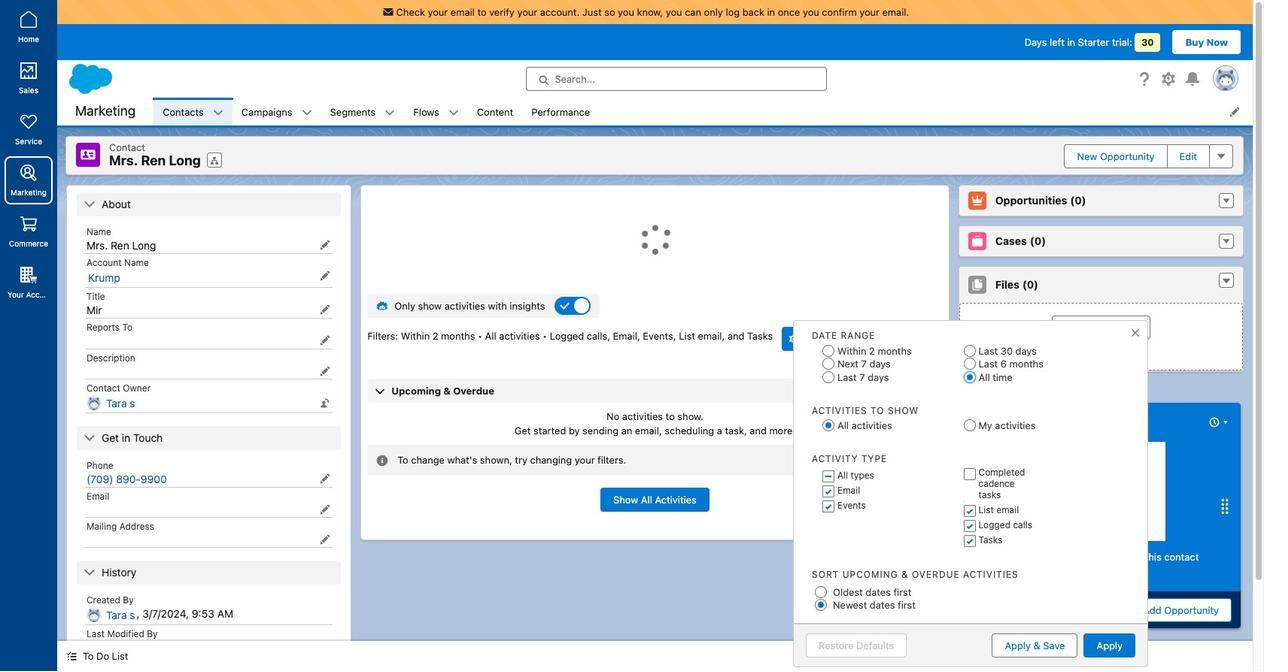 Task type: describe. For each thing, give the bounding box(es) containing it.
last 6 months
[[979, 358, 1044, 370]]

List email checkbox
[[963, 502, 964, 503]]

9:53 for last modified by
[[192, 642, 214, 654]]

to change what's shown, try changing your filters. status
[[367, 445, 943, 476]]

mrs. ren long for contact
[[109, 153, 201, 169]]

ren for contact
[[141, 153, 166, 169]]

0 horizontal spatial email
[[451, 6, 475, 18]]

& for upcoming
[[443, 385, 451, 397]]

email, inside no activities to show. get started by sending an email, scheduling a task, and more.
[[635, 425, 662, 437]]

type
[[862, 454, 887, 465]]

3/7/2024, for created by
[[143, 608, 189, 621]]

0 horizontal spatial tasks
[[747, 330, 773, 342]]

service
[[15, 137, 42, 146]]

last 7 days
[[837, 372, 889, 384]]

apply & save button
[[992, 635, 1078, 659]]

Tasks checkbox
[[963, 532, 964, 533]]

apply button
[[1084, 635, 1136, 659]]

days for last 30 days
[[1016, 345, 1037, 357]]

move
[[1028, 552, 1053, 564]]

description
[[87, 353, 135, 364]]

change
[[411, 455, 445, 467]]

starter
[[1078, 36, 1109, 48]]

segments
[[330, 106, 376, 118]]

newest
[[833, 600, 867, 612]]

so
[[604, 6, 615, 18]]

contact for contact
[[109, 141, 145, 154]]

restore defaults button
[[806, 635, 907, 659]]

0 vertical spatial show
[[888, 405, 919, 417]]

to do list
[[83, 651, 128, 663]]

home link
[[5, 3, 53, 51]]

modified
[[107, 629, 144, 640]]

an inside no activities to show. get started by sending an email, scheduling a task, and more.
[[621, 425, 632, 437]]

0 vertical spatial by
[[123, 595, 134, 606]]

buy now
[[1185, 36, 1228, 48]]

date
[[812, 330, 838, 342]]

to change what's shown, try changing your filters.
[[397, 455, 626, 467]]

1 horizontal spatial logged
[[979, 520, 1011, 531]]

upcoming & overdue button
[[368, 379, 942, 403]]

1 horizontal spatial •
[[543, 330, 547, 342]]

(709)
[[87, 473, 113, 486]]

save
[[1043, 641, 1065, 653]]

buy
[[1185, 36, 1204, 48]]

contact
[[1164, 552, 1199, 564]]

commerce link
[[5, 208, 53, 256]]

0 horizontal spatial marketing
[[11, 188, 47, 197]]

text default image inside segments list item
[[385, 107, 395, 118]]

days for next 7 days
[[869, 358, 891, 370]]

0 horizontal spatial email
[[87, 491, 109, 502]]

krump
[[88, 271, 120, 284]]

dates for oldest
[[866, 587, 891, 599]]

events
[[837, 501, 866, 512]]

1 horizontal spatial by
[[147, 629, 158, 640]]

0 horizontal spatial account
[[26, 290, 56, 299]]

types
[[851, 471, 874, 482]]

days for last 7 days
[[868, 372, 889, 384]]

mir
[[87, 304, 102, 316]]

expand
[[894, 357, 928, 369]]

list email
[[979, 505, 1019, 516]]

calls,
[[587, 330, 610, 342]]

try
[[515, 455, 527, 467]]

text default image inside get in touch dropdown button
[[84, 432, 96, 444]]

your right check
[[428, 6, 448, 18]]

am for created by
[[217, 608, 233, 621]]

to inside no activities to show. get started by sending an email, scheduling a task, and more.
[[666, 410, 675, 423]]

long for contact
[[169, 153, 201, 169]]

completed
[[979, 468, 1025, 479]]

(709) 890-9900 link
[[87, 473, 167, 486]]

content link
[[468, 98, 522, 126]]

0 horizontal spatial 2
[[432, 330, 438, 342]]

(0) for opportunities (0)
[[1070, 194, 1086, 207]]

the image contains a purple sun rising behind dark green trees, a light green hill, and green bushes. a brown squirrel jumps out of the hill forward. image
[[987, 443, 1166, 542]]

2 you from the left
[[666, 6, 682, 18]]

am for last modified by
[[217, 642, 233, 654]]

0 vertical spatial in
[[767, 6, 775, 18]]

marketing link
[[5, 157, 53, 205]]

tara for owner
[[106, 397, 127, 410]]

all inside button
[[641, 494, 652, 506]]

forward
[[1086, 552, 1121, 564]]

campaigns
[[241, 106, 292, 118]]

0 horizontal spatial with
[[488, 300, 507, 312]]

get in touch button
[[77, 426, 341, 450]]

search...
[[555, 73, 595, 85]]

tara s link for by
[[106, 609, 135, 623]]

a inside let's see how to move a deal forward with this contact by creating an opportunity.
[[1056, 552, 1061, 564]]

cases
[[995, 235, 1027, 247]]

address
[[119, 521, 154, 532]]

my activities
[[979, 420, 1036, 432]]

1 vertical spatial email
[[996, 505, 1019, 516]]

with inside let's see how to move a deal forward with this contact by creating an opportunity.
[[1123, 552, 1142, 564]]

0 vertical spatial account
[[87, 257, 122, 268]]

activities inside button
[[655, 494, 697, 506]]

back
[[742, 6, 764, 18]]

search... button
[[526, 67, 827, 91]]

0 vertical spatial and
[[728, 330, 745, 342]]

restore defaults
[[819, 641, 894, 653]]

upcoming & overdue
[[391, 385, 494, 397]]

opportunities image
[[968, 192, 986, 210]]

to do list button
[[57, 642, 137, 672]]

let's
[[952, 552, 974, 564]]

1 horizontal spatial name
[[124, 257, 149, 268]]

time
[[993, 372, 1013, 384]]

cadence
[[979, 479, 1015, 490]]

0 vertical spatial files
[[995, 278, 1019, 291]]

30 inside days left in starter trial: 30
[[1142, 37, 1154, 48]]

completed cadence tasks
[[979, 468, 1025, 501]]

text default image inside files element
[[1221, 276, 1232, 287]]

0 vertical spatial name
[[87, 226, 111, 237]]

reports to
[[87, 322, 132, 333]]

0 horizontal spatial logged
[[550, 330, 584, 342]]

1 vertical spatial list
[[979, 505, 994, 516]]

3 you from the left
[[803, 6, 819, 18]]

s for owner
[[130, 397, 135, 410]]

reports
[[87, 322, 120, 333]]

email.
[[882, 6, 909, 18]]

to for to do list
[[83, 651, 94, 663]]

last modified by
[[87, 629, 158, 640]]

an inside let's see how to move a deal forward with this contact by creating an opportunity.
[[1005, 566, 1016, 578]]

sending
[[582, 425, 619, 437]]

last for last 6 months
[[979, 358, 998, 370]]

next
[[837, 358, 859, 370]]

title
[[87, 291, 105, 302]]

your
[[8, 290, 24, 299]]

contacts list item
[[154, 98, 232, 126]]

0 horizontal spatial •
[[478, 330, 482, 342]]

dates for newest
[[870, 600, 895, 612]]

all right expand
[[931, 357, 942, 369]]

krump link
[[88, 271, 120, 285]]

your account
[[8, 290, 56, 299]]

phone
[[87, 460, 113, 471]]

0 vertical spatial list
[[679, 330, 695, 342]]

a inside no activities to show. get started by sending an email, scheduling a task, and more.
[[717, 425, 722, 437]]

get inside dropdown button
[[102, 432, 119, 444]]

task,
[[725, 425, 747, 437]]

trial:
[[1112, 36, 1132, 48]]

scheduling
[[665, 425, 714, 437]]

activities for no activities to show. get started by sending an email, scheduling a task, and more.
[[622, 410, 663, 423]]

to left verify
[[477, 6, 487, 18]]

files (0)
[[995, 278, 1038, 291]]

(0) for files (0)
[[1022, 278, 1038, 291]]

expand all button
[[893, 351, 943, 375]]

add
[[1143, 605, 1162, 617]]

0 horizontal spatial months
[[441, 330, 475, 342]]

1 horizontal spatial tasks
[[979, 535, 1003, 547]]

tara s for owner
[[106, 397, 135, 410]]

text default image inside about "dropdown button"
[[84, 198, 96, 210]]

how
[[995, 552, 1014, 564]]

edit email image
[[320, 505, 331, 515]]

1 horizontal spatial to
[[122, 322, 132, 333]]

Events checkbox
[[822, 498, 822, 498]]

within 2 months
[[837, 345, 912, 357]]

s for by
[[130, 609, 135, 622]]

once
[[778, 6, 800, 18]]

1 horizontal spatial 2
[[869, 345, 875, 357]]

last for last 7 days
[[837, 372, 857, 384]]

edit description image
[[320, 366, 331, 377]]

Email checkbox
[[822, 483, 822, 483]]

list inside 'to do list' button
[[112, 651, 128, 663]]

tara for modified
[[106, 643, 127, 656]]

touch
[[133, 432, 163, 444]]

1 horizontal spatial activities
[[812, 405, 867, 417]]

first for newest dates first
[[898, 600, 916, 612]]

(0) for cases (0)
[[1030, 235, 1046, 247]]

buy now button
[[1173, 30, 1241, 54]]

did
[[1003, 416, 1022, 430]]

contact for contact owner
[[87, 383, 120, 394]]

segments list item
[[321, 98, 404, 126]]

account name
[[87, 257, 149, 268]]

new opportunity button
[[1064, 144, 1168, 168]]

long for name
[[132, 239, 156, 252]]

events,
[[643, 330, 676, 342]]

show all activities button
[[601, 488, 709, 512]]

now
[[1207, 36, 1228, 48]]



Task type: locate. For each thing, give the bounding box(es) containing it.
activity type
[[812, 454, 887, 465]]

tara s link up the last modified by
[[106, 609, 135, 623]]

activities
[[812, 405, 867, 417], [655, 494, 697, 506]]

1 vertical spatial tasks
[[979, 535, 1003, 547]]

text default image inside contacts list item
[[213, 107, 223, 118]]

opportunity inside add opportunity link
[[1164, 605, 1219, 617]]

0 horizontal spatial email,
[[635, 425, 662, 437]]

only
[[394, 300, 415, 312]]

get in touch
[[102, 432, 163, 444]]

1 horizontal spatial long
[[169, 153, 201, 169]]

0 horizontal spatial long
[[132, 239, 156, 252]]

0 vertical spatial mrs. ren long
[[109, 153, 201, 169]]

, up modified
[[137, 608, 140, 621]]

creating
[[966, 566, 1003, 578]]

an down how
[[1005, 566, 1016, 578]]

2 , from the top
[[137, 642, 140, 654]]

1 horizontal spatial text default image
[[213, 107, 223, 118]]

show up the all activities
[[888, 405, 919, 417]]

my
[[979, 420, 992, 432]]

, 3/7/2024, 9:53 am for created by
[[137, 608, 233, 621]]

contact owner
[[87, 383, 151, 394]]

0 vertical spatial email,
[[698, 330, 725, 342]]

months for within 2 months
[[878, 345, 912, 357]]

0 horizontal spatial by
[[569, 425, 580, 437]]

7 up last 7 days
[[861, 358, 867, 370]]

contacts link
[[154, 98, 213, 126]]

deal
[[1064, 552, 1083, 564]]

(709) 890-9900
[[87, 473, 167, 486]]

activity
[[812, 454, 858, 465]]

7
[[861, 358, 867, 370], [860, 372, 865, 384]]

1 horizontal spatial ren
[[141, 153, 166, 169]]

1 , from the top
[[137, 608, 140, 621]]

0 vertical spatial ren
[[141, 153, 166, 169]]

an right the 'sending'
[[621, 425, 632, 437]]

0 horizontal spatial &
[[443, 385, 451, 397]]

activities down to change what's shown, try changing your filters. status
[[655, 494, 697, 506]]

1 horizontal spatial mrs.
[[109, 153, 138, 169]]

created by
[[87, 595, 134, 606]]

1 horizontal spatial within
[[837, 345, 866, 357]]

get left started
[[515, 425, 531, 437]]

0 horizontal spatial a
[[717, 425, 722, 437]]

1 vertical spatial account
[[26, 290, 56, 299]]

opportunity for new opportunity
[[1100, 150, 1155, 162]]

2 vertical spatial days
[[868, 372, 889, 384]]

mrs. for name
[[87, 239, 108, 252]]

1 horizontal spatial show
[[888, 405, 919, 417]]

account up krump
[[87, 257, 122, 268]]

0 vertical spatial tasks
[[747, 330, 773, 342]]

mrs. ren long for name
[[87, 239, 156, 252]]

1 vertical spatial files
[[1117, 322, 1137, 334]]

tara down contact owner
[[106, 397, 127, 410]]

1 am from the top
[[217, 608, 233, 621]]

campaigns list item
[[232, 98, 321, 126]]

by inside no activities to show. get started by sending an email, scheduling a task, and more.
[[569, 425, 580, 437]]

ren down contacts link
[[141, 153, 166, 169]]

1 vertical spatial mrs. ren long
[[87, 239, 156, 252]]

mrs. for contact
[[109, 153, 138, 169]]

• down the only show activities with insights
[[478, 330, 482, 342]]

0 vertical spatial by
[[569, 425, 580, 437]]

by down "let's"
[[952, 566, 963, 578]]

tasks
[[979, 490, 1001, 501]]

all down the only show activities with insights
[[485, 330, 496, 342]]

0 horizontal spatial show
[[613, 494, 638, 506]]

see
[[976, 552, 992, 564]]

1 vertical spatial 3/7/2024,
[[143, 642, 189, 654]]

text default image inside history dropdown button
[[84, 567, 96, 579]]

tara s link down the last modified by
[[106, 643, 135, 657]]

email, up to change what's shown, try changing your filters. status
[[635, 425, 662, 437]]

about button
[[77, 192, 341, 216]]

0 vertical spatial &
[[443, 385, 451, 397]]

list right do at the left of page
[[112, 651, 128, 663]]

marketing up the contact icon
[[75, 103, 136, 119]]

0 horizontal spatial mrs.
[[87, 239, 108, 252]]

2 tara s link from the top
[[106, 609, 135, 623]]

&
[[443, 385, 451, 397], [901, 570, 909, 581], [1034, 641, 1040, 653]]

only show activities with insights
[[394, 300, 545, 312]]

email, right events,
[[698, 330, 725, 342]]

2 vertical spatial to
[[83, 651, 94, 663]]

email down (709)
[[87, 491, 109, 502]]

your left filters.
[[575, 455, 595, 467]]

0 horizontal spatial activities
[[655, 494, 697, 506]]

2 s from the top
[[130, 609, 135, 622]]

2 apply from the left
[[1097, 641, 1123, 653]]

restore
[[819, 641, 854, 653]]

(0) down cases (0)
[[1022, 278, 1038, 291]]

your account link
[[5, 259, 56, 307]]

• left expand
[[886, 357, 891, 369]]

0 vertical spatial email
[[451, 6, 475, 18]]

2 horizontal spatial in
[[1067, 36, 1075, 48]]

name
[[87, 226, 111, 237], [124, 257, 149, 268]]

1 vertical spatial 9:53
[[192, 642, 214, 654]]

1 vertical spatial and
[[750, 425, 767, 437]]

0 horizontal spatial apply
[[1005, 641, 1031, 653]]

1 horizontal spatial email
[[837, 486, 860, 497]]

last up the all time in the bottom right of the page
[[979, 358, 998, 370]]

upload files
[[1081, 322, 1137, 334]]

, for modified
[[137, 642, 140, 654]]

shown,
[[480, 455, 512, 467]]

0 vertical spatial activities
[[812, 405, 867, 417]]

you left can
[[666, 6, 682, 18]]

& inside button
[[1034, 641, 1040, 653]]

within down 'only'
[[401, 330, 430, 342]]

0 vertical spatial 2
[[432, 330, 438, 342]]

to left the show.
[[666, 410, 675, 423]]

apply for apply & save
[[1005, 641, 1031, 653]]

1 vertical spatial logged
[[979, 520, 1011, 531]]

long up account name
[[132, 239, 156, 252]]

edit name image
[[320, 240, 331, 250]]

by right started
[[569, 425, 580, 437]]

1 horizontal spatial apply
[[1097, 641, 1123, 653]]

upcoming
[[391, 385, 441, 397]]

show down filters.
[[613, 494, 638, 506]]

2 tara s from the top
[[106, 609, 135, 622]]

to left do at the left of page
[[83, 651, 94, 663]]

activities for all activities
[[852, 420, 892, 432]]

ren up account name
[[111, 239, 129, 252]]

cases image
[[968, 232, 986, 250]]

1 you from the left
[[618, 6, 634, 18]]

1 horizontal spatial months
[[878, 345, 912, 357]]

this
[[1145, 552, 1162, 564]]

0 vertical spatial 30
[[1142, 37, 1154, 48]]

edit
[[1180, 150, 1197, 162]]

Logged calls checkbox
[[963, 517, 964, 518]]

2 vertical spatial in
[[122, 432, 130, 444]]

ren for name
[[111, 239, 129, 252]]

activities inside no activities to show. get started by sending an email, scheduling a task, and more.
[[622, 410, 663, 423]]

your inside to change what's shown, try changing your filters. status
[[575, 455, 595, 467]]

last for last 30 days
[[979, 345, 998, 357]]

with left this
[[1123, 552, 1142, 564]]

long down contacts link
[[169, 153, 201, 169]]

0 vertical spatial long
[[169, 153, 201, 169]]

to right reports
[[122, 322, 132, 333]]

within up next
[[837, 345, 866, 357]]

opportunity for add opportunity
[[1164, 605, 1219, 617]]

2 down show
[[432, 330, 438, 342]]

tara s link for owner
[[106, 397, 135, 410]]

to right how
[[1017, 552, 1026, 564]]

show
[[418, 300, 442, 312]]

0 horizontal spatial 30
[[1001, 345, 1013, 357]]

tasks left date
[[747, 330, 773, 342]]

0 vertical spatial with
[[488, 300, 507, 312]]

& inside dropdown button
[[443, 385, 451, 397]]

performance
[[531, 106, 590, 118]]

text default image
[[385, 107, 395, 118], [448, 107, 459, 118], [84, 198, 96, 210], [1221, 276, 1232, 287], [376, 300, 388, 312], [84, 432, 96, 444], [376, 455, 388, 467], [66, 652, 77, 662]]

s down owner at the bottom of page
[[130, 397, 135, 410]]

calls
[[1013, 520, 1032, 531]]

3/7/2024,
[[143, 608, 189, 621], [143, 642, 189, 654]]

edit phone image
[[320, 474, 331, 484]]

text default image left history
[[84, 567, 96, 579]]

3 tara s link from the top
[[106, 643, 135, 657]]

cases (0)
[[995, 235, 1046, 247]]

text default image
[[213, 107, 223, 118], [301, 107, 312, 118], [84, 567, 96, 579]]

opportunity right add
[[1164, 605, 1219, 617]]

last up last 6 months
[[979, 345, 998, 357]]

0 vertical spatial ,
[[137, 608, 140, 621]]

1 vertical spatial 30
[[1001, 345, 1013, 357]]

filters: within 2 months • all activities • logged calls, email, events, list email, and tasks
[[367, 330, 773, 342]]

2 vertical spatial months
[[1010, 358, 1044, 370]]

0 vertical spatial 9:53
[[192, 608, 214, 621]]

history button
[[77, 561, 341, 585]]

1 tara s from the top
[[106, 397, 135, 410]]

files element
[[958, 266, 1244, 372]]

tara s down the last modified by
[[106, 643, 135, 656]]

1 horizontal spatial you
[[666, 6, 682, 18]]

2 vertical spatial tara s link
[[106, 643, 135, 657]]

show inside button
[[613, 494, 638, 506]]

2 horizontal spatial &
[[1034, 641, 1040, 653]]

performance link
[[522, 98, 599, 126]]

all left the time at the right bottom
[[979, 372, 990, 384]]

, for by
[[137, 608, 140, 621]]

and inside no activities to show. get started by sending an email, scheduling a task, and more.
[[750, 425, 767, 437]]

show all activities
[[613, 494, 697, 506]]

just
[[582, 6, 602, 18]]

2 vertical spatial tara
[[106, 643, 127, 656]]

1 vertical spatial s
[[130, 609, 135, 622]]

an
[[621, 425, 632, 437], [1005, 566, 1016, 578]]

marketing up commerce link
[[11, 188, 47, 197]]

1 horizontal spatial with
[[1123, 552, 1142, 564]]

2 tara from the top
[[106, 609, 127, 622]]

1 vertical spatial email,
[[635, 425, 662, 437]]

0 horizontal spatial you
[[618, 6, 634, 18]]

text default image inside 'to do list' button
[[66, 652, 77, 662]]

text default image inside campaigns list item
[[301, 107, 312, 118]]

activities for my activities
[[995, 420, 1036, 432]]

show.
[[677, 410, 703, 423]]

contact image
[[76, 143, 100, 167]]

7 down next 7 days
[[860, 372, 865, 384]]

0 vertical spatial months
[[441, 330, 475, 342]]

list
[[154, 98, 1253, 126]]

oldest dates first
[[833, 587, 911, 599]]

0 vertical spatial contact
[[109, 141, 145, 154]]

flows list item
[[404, 98, 468, 126]]

2 , 3/7/2024, 9:53 am from the top
[[137, 642, 233, 654]]

tara s for by
[[106, 609, 135, 622]]

3 tara from the top
[[106, 643, 127, 656]]

1 apply from the left
[[1005, 641, 1031, 653]]

activities
[[444, 300, 485, 312], [499, 330, 540, 342], [622, 410, 663, 423], [852, 420, 892, 432], [995, 420, 1036, 432]]

mrs. ren long down contacts
[[109, 153, 201, 169]]

all time
[[979, 372, 1013, 384]]

next 7 days
[[837, 358, 891, 370]]

1 3/7/2024, from the top
[[143, 608, 189, 621]]

ren
[[141, 153, 166, 169], [111, 239, 129, 252]]

1 , 3/7/2024, 9:53 am from the top
[[137, 608, 233, 621]]

s down modified
[[130, 643, 135, 656]]

1 vertical spatial ,
[[137, 642, 140, 654]]

s for modified
[[130, 643, 135, 656]]

to left change
[[397, 455, 408, 467]]

check your email to verify your account. just so you know, you can only log back in once you confirm your email.
[[396, 6, 909, 18]]

contact right the contact icon
[[109, 141, 145, 154]]

s up modified
[[130, 609, 135, 622]]

by inside let's see how to move a deal forward with this contact by creating an opportunity.
[[952, 566, 963, 578]]

edit account name image
[[320, 271, 331, 281]]

1 vertical spatial months
[[878, 345, 912, 357]]

activities up the all activities
[[812, 405, 867, 417]]

2 vertical spatial tara s
[[106, 643, 135, 656]]

created
[[87, 595, 120, 606]]

2 horizontal spatial text default image
[[301, 107, 312, 118]]

0 vertical spatial marketing
[[75, 103, 136, 119]]

to inside let's see how to move a deal forward with this contact by creating an opportunity.
[[1017, 552, 1026, 564]]

2 vertical spatial list
[[112, 651, 128, 663]]

0 vertical spatial tara
[[106, 397, 127, 410]]

9:53 for created by
[[192, 608, 214, 621]]

to for to change what's shown, try changing your filters.
[[397, 455, 408, 467]]

know,
[[637, 6, 663, 18]]

tara down the last modified by
[[106, 643, 127, 656]]

edit mailing address image
[[320, 535, 331, 545]]

by
[[123, 595, 134, 606], [147, 629, 158, 640]]

list down tasks
[[979, 505, 994, 516]]

flows
[[413, 106, 439, 118]]

text default image right campaigns
[[301, 107, 312, 118]]

, 3/7/2024, 9:53 am down history dropdown button
[[137, 608, 233, 621]]

1 horizontal spatial a
[[1056, 552, 1061, 564]]

1 tara from the top
[[106, 397, 127, 410]]

first for oldest dates first
[[894, 587, 911, 599]]

3/7/2024, for last modified by
[[143, 642, 189, 654]]

last
[[979, 345, 998, 357], [979, 358, 998, 370], [837, 372, 857, 384], [87, 629, 105, 640]]

1 vertical spatial within
[[837, 345, 866, 357]]

1 horizontal spatial by
[[952, 566, 963, 578]]

apply left save
[[1005, 641, 1031, 653]]

days up last 6 months
[[1016, 345, 1037, 357]]

dates up newest dates first
[[866, 587, 891, 599]]

to
[[477, 6, 487, 18], [871, 405, 885, 417], [666, 410, 675, 423], [1017, 552, 1026, 564]]

get
[[515, 425, 531, 437], [102, 432, 119, 444]]

0 vertical spatial 3/7/2024,
[[143, 608, 189, 621]]

2 vertical spatial s
[[130, 643, 135, 656]]

commerce
[[9, 239, 48, 248]]

mrs. ren long up account name
[[87, 239, 156, 252]]

days down within 2 months
[[869, 358, 891, 370]]

with left insights
[[488, 300, 507, 312]]

1 tara s link from the top
[[106, 397, 135, 410]]

3/7/2024, up modified
[[143, 608, 189, 621]]

0 vertical spatial to
[[122, 322, 132, 333]]

, 3/7/2024, 9:53 am down modified
[[137, 642, 233, 654]]

all down activities to show
[[837, 420, 849, 432]]

sales
[[19, 86, 38, 95]]

1 vertical spatial ren
[[111, 239, 129, 252]]

tara s link for modified
[[106, 643, 135, 657]]

log
[[726, 6, 740, 18]]

, 3/7/2024, 9:53 am for last modified by
[[137, 642, 233, 654]]

list containing contacts
[[154, 98, 1253, 126]]

by
[[569, 425, 580, 437], [952, 566, 963, 578]]

text default image inside to change what's shown, try changing your filters. status
[[376, 455, 388, 467]]

7 for last
[[860, 372, 865, 384]]

0 vertical spatial within
[[401, 330, 430, 342]]

1 vertical spatial to
[[397, 455, 408, 467]]

tara
[[106, 397, 127, 410], [106, 609, 127, 622], [106, 643, 127, 656]]

1 horizontal spatial in
[[767, 6, 775, 18]]

1 vertical spatial tara s link
[[106, 609, 135, 623]]

30
[[1142, 37, 1154, 48], [1001, 345, 1013, 357]]

all down activity type in the bottom right of the page
[[837, 471, 848, 482]]

text default image right contacts
[[213, 107, 223, 118]]

1 vertical spatial dates
[[870, 600, 895, 612]]

1 horizontal spatial &
[[901, 570, 909, 581]]

in inside dropdown button
[[122, 432, 130, 444]]

last for last modified by
[[87, 629, 105, 640]]

all down to change what's shown, try changing your filters. status
[[641, 494, 652, 506]]

your left email.
[[859, 6, 880, 18]]

tara s for modified
[[106, 643, 135, 656]]

(0) inside files element
[[1022, 278, 1038, 291]]

oldest
[[833, 587, 863, 599]]

text default image inside flows list item
[[448, 107, 459, 118]]

email up events
[[837, 486, 860, 497]]

last down next
[[837, 372, 857, 384]]

add opportunity
[[1143, 605, 1219, 617]]

1 horizontal spatial an
[[1005, 566, 1016, 578]]

tara s down created by
[[106, 609, 135, 622]]

1 vertical spatial activities
[[655, 494, 697, 506]]

edit title image
[[320, 304, 331, 315]]

you
[[979, 416, 1001, 430]]

0 vertical spatial 7
[[861, 358, 867, 370]]

3 tara s from the top
[[106, 643, 135, 656]]

2 up next 7 days
[[869, 345, 875, 357]]

2 3/7/2024, from the top
[[143, 642, 189, 654]]

account right your
[[26, 290, 56, 299]]

to up the all activities
[[871, 405, 885, 417]]

0 horizontal spatial opportunity
[[1100, 150, 1155, 162]]

segments link
[[321, 98, 385, 126]]

refresh button
[[847, 351, 883, 375]]

you
[[618, 6, 634, 18], [666, 6, 682, 18], [803, 6, 819, 18]]

tara for by
[[106, 609, 127, 622]]

9900
[[141, 473, 167, 486]]

months
[[441, 330, 475, 342], [878, 345, 912, 357], [1010, 358, 1044, 370]]

890-
[[116, 473, 141, 486]]

1 horizontal spatial files
[[1117, 322, 1137, 334]]

days down next 7 days
[[868, 372, 889, 384]]

0 horizontal spatial within
[[401, 330, 430, 342]]

get inside no activities to show. get started by sending an email, scheduling a task, and more.
[[515, 425, 531, 437]]

edit reports to image
[[320, 335, 331, 346]]

email left verify
[[451, 6, 475, 18]]

, down modified
[[137, 642, 140, 654]]

1 vertical spatial days
[[869, 358, 891, 370]]

edit button
[[1167, 144, 1210, 168]]

& for apply
[[1034, 641, 1040, 653]]

contact down description
[[87, 383, 120, 394]]

mrs. right the contact icon
[[109, 153, 138, 169]]

text default image for campaigns
[[301, 107, 312, 118]]

30 up "6"
[[1001, 345, 1013, 357]]

a left task,
[[717, 425, 722, 437]]

logged left calls,
[[550, 330, 584, 342]]

mailing
[[87, 521, 117, 532]]

days
[[1016, 345, 1037, 357], [869, 358, 891, 370], [868, 372, 889, 384]]

list right events,
[[679, 330, 695, 342]]

text default image for contacts
[[213, 107, 223, 118]]

last up 'to do list' button
[[87, 629, 105, 640]]

2 9:53 from the top
[[192, 642, 214, 654]]

tara s down contact owner
[[106, 397, 135, 410]]

2 am from the top
[[217, 642, 233, 654]]

dates down oldest dates first
[[870, 600, 895, 612]]

1 s from the top
[[130, 397, 135, 410]]

30 right trial:
[[1142, 37, 1154, 48]]

date range
[[812, 330, 875, 342]]

defaults
[[856, 641, 894, 653]]

,
[[137, 608, 140, 621], [137, 642, 140, 654]]

to inside status
[[397, 455, 408, 467]]

upcoming
[[843, 570, 898, 581]]

1 horizontal spatial email,
[[698, 330, 725, 342]]

apply right save
[[1097, 641, 1123, 653]]

files down cases
[[995, 278, 1019, 291]]

1 9:53 from the top
[[192, 608, 214, 621]]

7 for next
[[861, 358, 867, 370]]

apply for apply
[[1097, 641, 1123, 653]]

months for last 6 months
[[1010, 358, 1044, 370]]

• down insights
[[543, 330, 547, 342]]

you right so
[[618, 6, 634, 18]]

only
[[704, 6, 723, 18]]

1 vertical spatial first
[[898, 600, 916, 612]]

owner
[[123, 383, 151, 394]]

(0) right cases
[[1030, 235, 1046, 247]]

get up phone
[[102, 432, 119, 444]]

in left "touch" at the left bottom of the page
[[122, 432, 130, 444]]

0 horizontal spatial text default image
[[84, 567, 96, 579]]

to inside button
[[83, 651, 94, 663]]

3 s from the top
[[130, 643, 135, 656]]

content
[[477, 106, 513, 118]]

0 horizontal spatial in
[[122, 432, 130, 444]]

filters:
[[367, 330, 398, 342]]

opportunity inside new opportunity button
[[1100, 150, 1155, 162]]

1 horizontal spatial marketing
[[75, 103, 136, 119]]

2 horizontal spatial •
[[886, 357, 891, 369]]

email up logged calls on the bottom of the page
[[996, 505, 1019, 516]]

1 vertical spatial in
[[1067, 36, 1075, 48]]

your right verify
[[517, 6, 537, 18]]

apply & save
[[1005, 641, 1065, 653]]



Task type: vqa. For each thing, say whether or not it's contained in the screenshot.
Verify in the left of the page
yes



